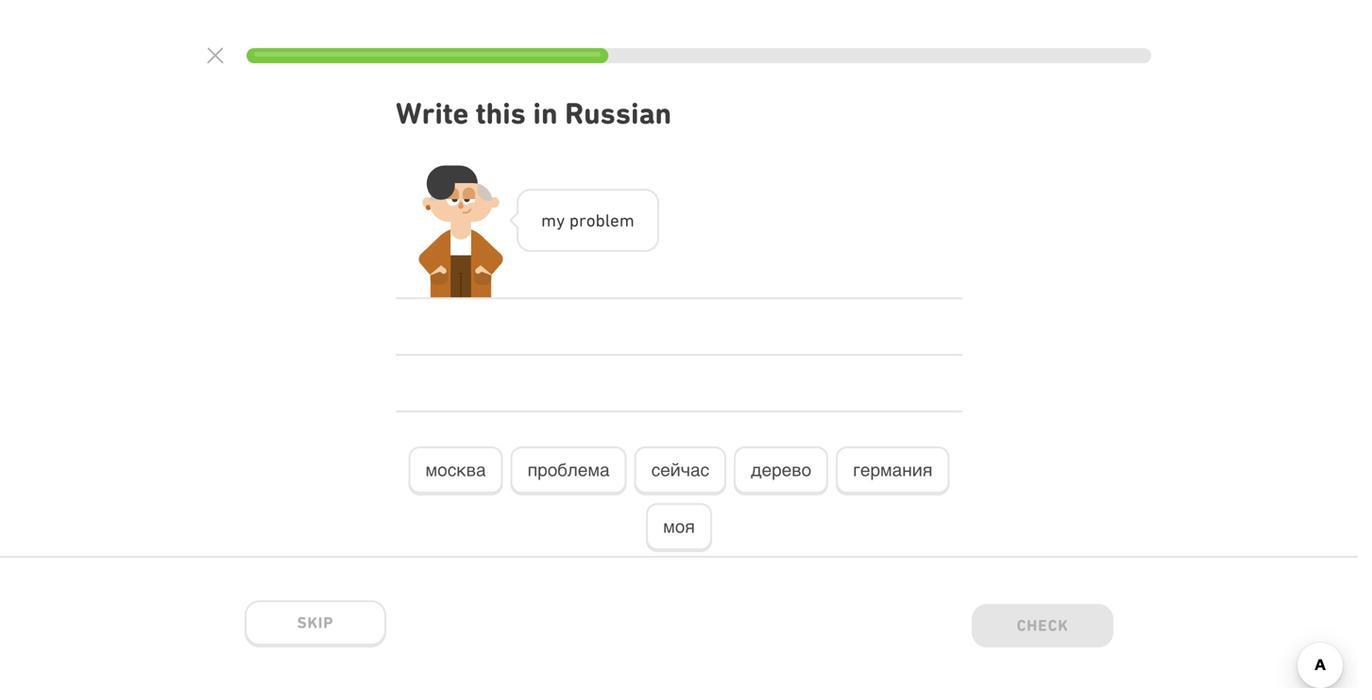Task type: locate. For each thing, give the bounding box(es) containing it.
l
[[605, 210, 610, 231]]

in
[[533, 96, 558, 131]]

проблема
[[528, 460, 610, 481]]

this
[[476, 96, 526, 131]]

write this in russian
[[396, 96, 672, 131]]

2 m from the left
[[620, 210, 635, 231]]

progress bar
[[247, 48, 1152, 63]]

p
[[569, 210, 579, 231]]

e
[[610, 210, 620, 231]]

skip
[[297, 614, 334, 632]]

m
[[541, 210, 557, 231], [620, 210, 635, 231]]

check
[[1017, 617, 1069, 635]]

write
[[396, 96, 469, 131]]

m y
[[541, 210, 565, 231]]

check button
[[972, 605, 1114, 652]]

дерево
[[751, 460, 812, 481]]

skip button
[[245, 601, 386, 648]]

b
[[596, 210, 605, 231]]

m right l
[[620, 210, 635, 231]]

германия
[[853, 460, 933, 481]]

0 horizontal spatial m
[[541, 210, 557, 231]]

m left p
[[541, 210, 557, 231]]

дерево button
[[734, 447, 829, 496]]

y
[[557, 210, 565, 231]]

1 horizontal spatial m
[[620, 210, 635, 231]]

o
[[586, 210, 596, 231]]

моя
[[663, 517, 695, 537]]



Task type: describe. For each thing, give the bounding box(es) containing it.
сейчас button
[[635, 447, 727, 496]]

p r o b l e m
[[569, 210, 635, 231]]

моя button
[[646, 504, 712, 553]]

германия button
[[836, 447, 950, 496]]

москва
[[426, 460, 486, 481]]

москва button
[[409, 447, 503, 496]]

проблема button
[[511, 447, 627, 496]]

r
[[579, 210, 586, 231]]

сейчас
[[652, 460, 710, 481]]

russian
[[565, 96, 672, 131]]

1 m from the left
[[541, 210, 557, 231]]



Task type: vqa. For each thing, say whether or not it's contained in the screenshot.
Check button
yes



